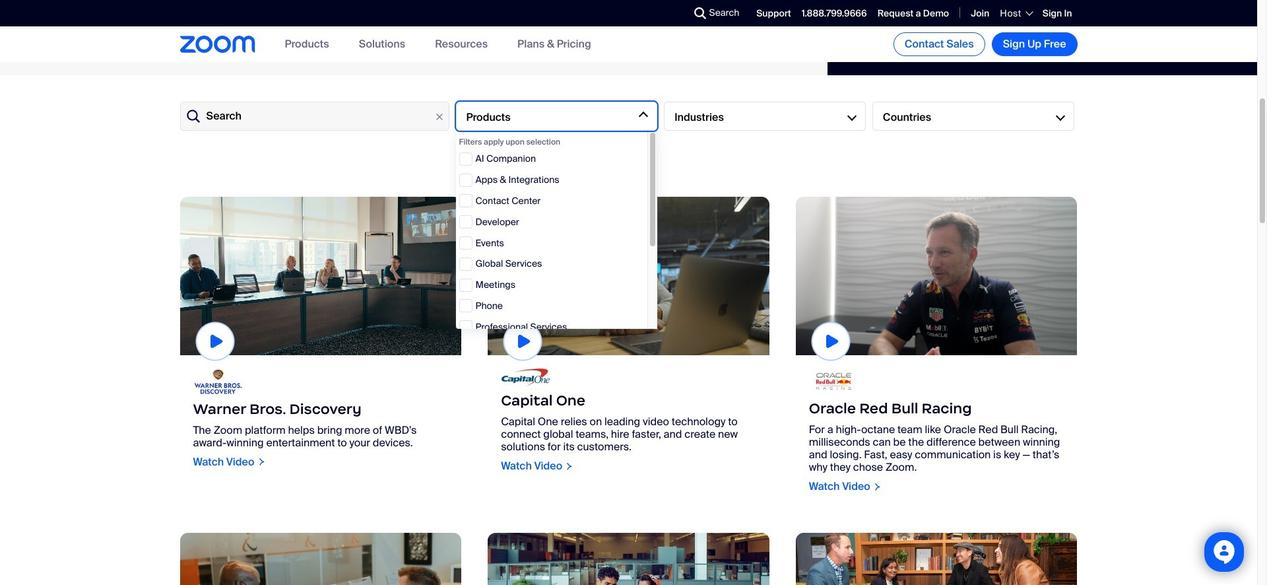 Task type: locate. For each thing, give the bounding box(es) containing it.
None text field
[[180, 102, 449, 131]]

search image
[[694, 7, 706, 19], [694, 7, 706, 19]]

None search field
[[646, 3, 698, 24]]

red bull image
[[809, 368, 859, 394]]

warner bros. discovery image
[[180, 197, 462, 355], [193, 368, 243, 395]]

capital one user image
[[488, 197, 770, 355]]



Task type: vqa. For each thing, say whether or not it's contained in the screenshot.
CapitalOne image
yes



Task type: describe. For each thing, give the bounding box(es) containing it.
capitalone image
[[501, 368, 551, 386]]

0 vertical spatial warner bros. discovery image
[[180, 197, 462, 355]]

1 vertical spatial warner bros. discovery image
[[193, 368, 243, 395]]

zoom logo image
[[180, 36, 255, 53]]

oracle red bull racing image
[[796, 197, 1078, 355]]

clear search image
[[432, 110, 447, 124]]



